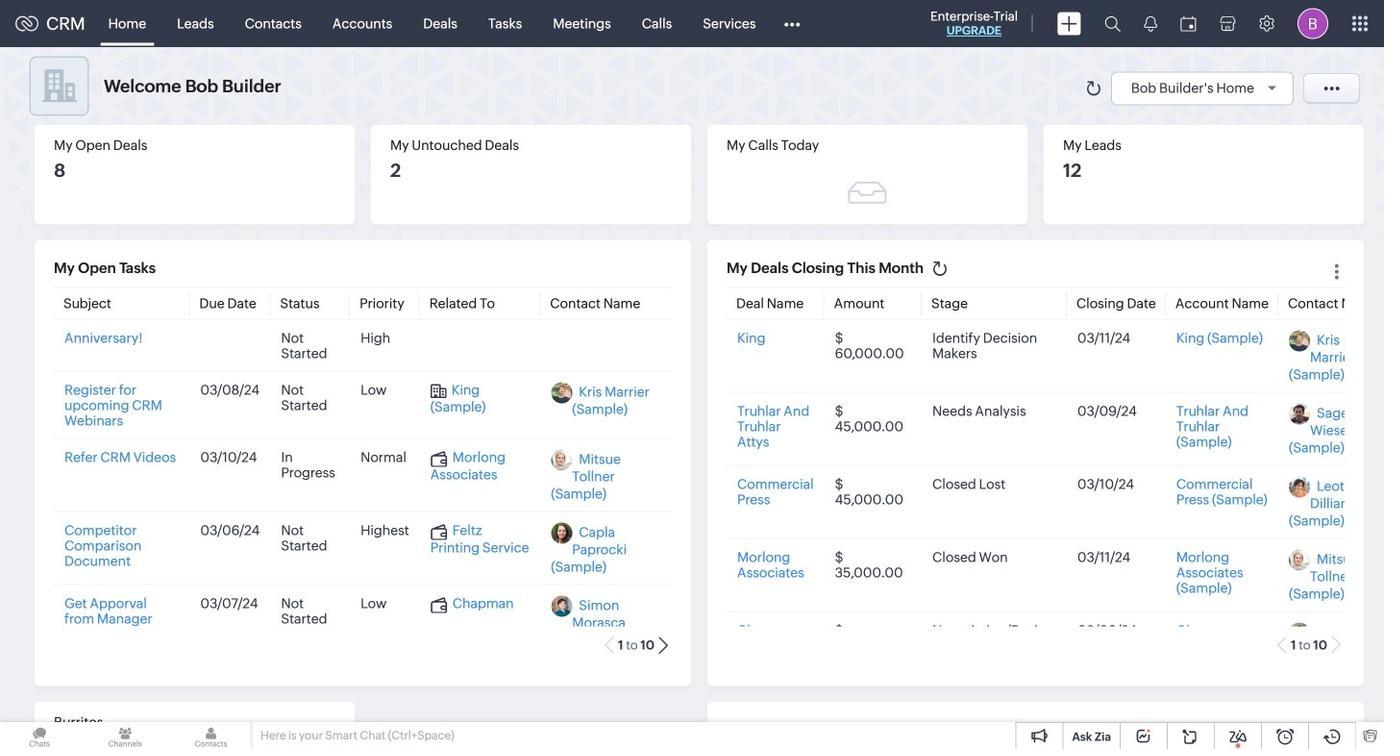 Task type: locate. For each thing, give the bounding box(es) containing it.
profile image
[[1298, 8, 1329, 39]]

search element
[[1094, 0, 1133, 47]]

search image
[[1105, 15, 1121, 32]]

chats image
[[0, 722, 79, 749]]

channels image
[[86, 722, 165, 749]]

Other Modules field
[[772, 8, 813, 39]]

signals element
[[1133, 0, 1170, 47]]

logo image
[[15, 16, 38, 31]]



Task type: vqa. For each thing, say whether or not it's contained in the screenshot.
'Contacts' image
yes



Task type: describe. For each thing, give the bounding box(es) containing it.
create menu element
[[1046, 0, 1094, 47]]

create menu image
[[1058, 12, 1082, 35]]

signals image
[[1145, 15, 1158, 32]]

contacts image
[[172, 722, 251, 749]]

profile element
[[1287, 0, 1341, 47]]

calendar image
[[1181, 16, 1197, 31]]



